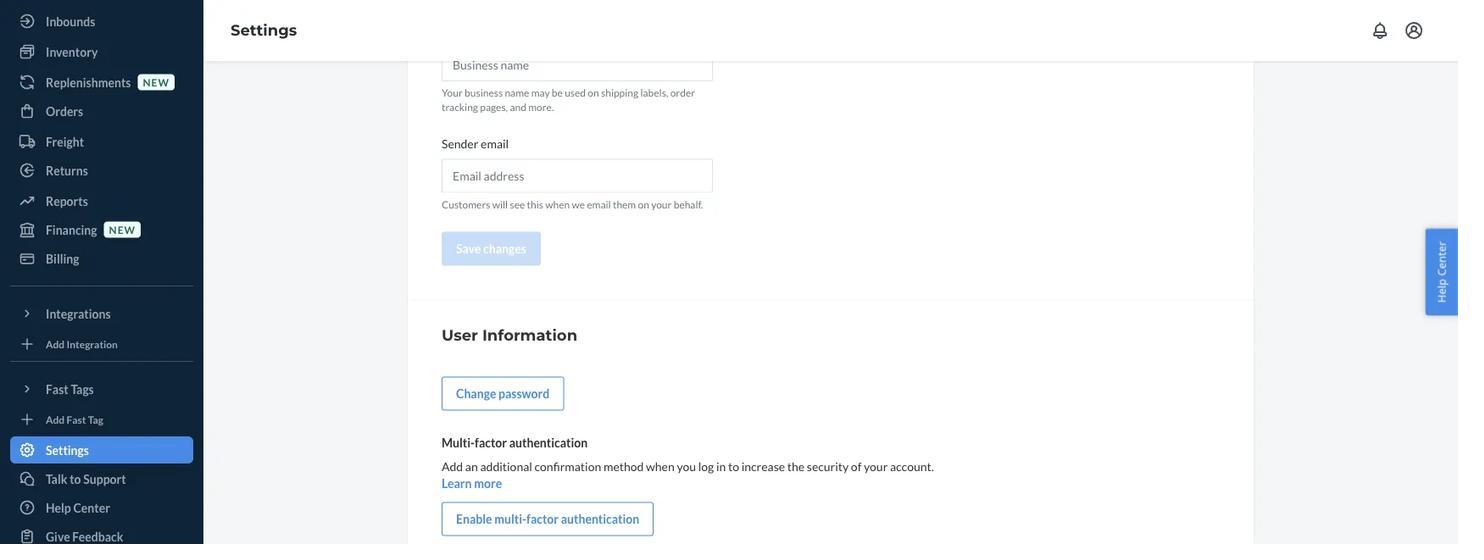 Task type: vqa. For each thing, say whether or not it's contained in the screenshot.
'NEW'
yes



Task type: describe. For each thing, give the bounding box(es) containing it.
1 vertical spatial settings
[[46, 443, 89, 458]]

tracking
[[442, 101, 478, 114]]

fast tags button
[[10, 376, 193, 403]]

more.
[[529, 101, 554, 114]]

multi-factor authentication
[[442, 436, 588, 451]]

returns
[[46, 163, 88, 178]]

increase
[[742, 460, 785, 474]]

reports link
[[10, 187, 193, 215]]

integrations
[[46, 307, 111, 321]]

save changes button
[[442, 232, 541, 266]]

1 vertical spatial on
[[638, 198, 650, 211]]

add for add integration
[[46, 338, 65, 350]]

password
[[499, 387, 550, 402]]

your inside add an additional confirmation method when you log in to increase the security of your account. learn more
[[864, 460, 888, 474]]

pages,
[[480, 101, 508, 114]]

confirmation
[[535, 460, 602, 474]]

save changes
[[456, 242, 527, 256]]

multi-
[[442, 436, 475, 451]]

feedback
[[72, 530, 123, 544]]

change password
[[456, 387, 550, 402]]

information
[[483, 326, 578, 345]]

multi-
[[495, 513, 527, 527]]

sender
[[442, 137, 479, 151]]

shipping
[[601, 87, 639, 99]]

save
[[456, 242, 481, 256]]

enable
[[456, 513, 492, 527]]

method
[[604, 460, 644, 474]]

when inside add an additional confirmation method when you log in to increase the security of your account. learn more
[[646, 460, 675, 474]]

your business name may be used on shipping labels, order tracking pages, and more.
[[442, 87, 696, 114]]

give feedback button
[[10, 523, 193, 545]]

more
[[474, 477, 502, 491]]

to inside button
[[70, 472, 81, 486]]

help inside 'button'
[[1435, 279, 1450, 303]]

used
[[565, 87, 586, 99]]

add integration link
[[10, 334, 193, 355]]

add fast tag
[[46, 413, 103, 426]]

business
[[465, 87, 503, 99]]

1 horizontal spatial settings link
[[231, 21, 297, 40]]

0 horizontal spatial your
[[652, 198, 672, 211]]

add for add fast tag
[[46, 413, 65, 426]]

changes
[[483, 242, 527, 256]]

tags
[[71, 382, 94, 397]]

0 vertical spatial settings
[[231, 21, 297, 40]]

change password button
[[442, 377, 564, 411]]

1 vertical spatial settings link
[[10, 437, 193, 464]]

user information
[[442, 326, 578, 345]]

reports
[[46, 194, 88, 208]]

see
[[510, 198, 525, 211]]

will
[[493, 198, 508, 211]]

Business name text field
[[442, 48, 713, 82]]

an
[[466, 460, 478, 474]]

you
[[677, 460, 696, 474]]

1 vertical spatial help center
[[46, 501, 110, 515]]

new for replenishments
[[143, 76, 170, 88]]

replenishments
[[46, 75, 131, 89]]

billing
[[46, 251, 79, 266]]

them
[[613, 198, 636, 211]]

user
[[442, 326, 478, 345]]

talk to support button
[[10, 466, 193, 493]]

and
[[510, 101, 527, 114]]

add an additional confirmation method when you log in to increase the security of your account. learn more
[[442, 460, 934, 491]]

orders link
[[10, 98, 193, 125]]

add integration
[[46, 338, 118, 350]]

0 vertical spatial factor
[[475, 436, 507, 451]]

help center link
[[10, 494, 193, 522]]

customers will see this when we email them on your behalf.
[[442, 198, 703, 211]]

learn more button
[[442, 476, 502, 493]]

order
[[671, 87, 696, 99]]



Task type: locate. For each thing, give the bounding box(es) containing it.
fast
[[46, 382, 68, 397], [67, 413, 86, 426]]

1 horizontal spatial center
[[1435, 241, 1450, 276]]

1 horizontal spatial to
[[729, 460, 740, 474]]

the
[[788, 460, 805, 474]]

to
[[729, 460, 740, 474], [70, 472, 81, 486]]

support
[[83, 472, 126, 486]]

0 vertical spatial when
[[546, 198, 570, 211]]

on inside 'your business name may be used on shipping labels, order tracking pages, and more.'
[[588, 87, 599, 99]]

name
[[505, 87, 530, 99]]

talk
[[46, 472, 67, 486]]

add left the integration
[[46, 338, 65, 350]]

give
[[46, 530, 70, 544]]

0 horizontal spatial email
[[481, 137, 509, 151]]

1 horizontal spatial new
[[143, 76, 170, 88]]

center inside help center link
[[73, 501, 110, 515]]

authentication inside button
[[561, 513, 640, 527]]

1 vertical spatial your
[[864, 460, 888, 474]]

enable multi-factor authentication
[[456, 513, 640, 527]]

financing
[[46, 223, 97, 237]]

0 horizontal spatial settings link
[[10, 437, 193, 464]]

email right we
[[587, 198, 611, 211]]

1 vertical spatial add
[[46, 413, 65, 426]]

0 horizontal spatial when
[[546, 198, 570, 211]]

when
[[546, 198, 570, 211], [646, 460, 675, 474]]

fast left tags
[[46, 382, 68, 397]]

fast tags
[[46, 382, 94, 397]]

learn
[[442, 477, 472, 491]]

freight
[[46, 134, 84, 149]]

0 horizontal spatial settings
[[46, 443, 89, 458]]

talk to support
[[46, 472, 126, 486]]

1 horizontal spatial settings
[[231, 21, 297, 40]]

on
[[588, 87, 599, 99], [638, 198, 650, 211]]

0 horizontal spatial help center
[[46, 501, 110, 515]]

be
[[552, 87, 563, 99]]

freight link
[[10, 128, 193, 155]]

returns link
[[10, 157, 193, 184]]

add fast tag link
[[10, 410, 193, 430]]

center inside help center 'button'
[[1435, 241, 1450, 276]]

new up orders link
[[143, 76, 170, 88]]

0 vertical spatial email
[[481, 137, 509, 151]]

when left the you
[[646, 460, 675, 474]]

when left we
[[546, 198, 570, 211]]

to right the in
[[729, 460, 740, 474]]

1 horizontal spatial factor
[[527, 513, 559, 527]]

billing link
[[10, 245, 193, 272]]

factor up 'additional'
[[475, 436, 507, 451]]

authentication up confirmation
[[510, 436, 588, 451]]

open account menu image
[[1405, 20, 1425, 41]]

0 vertical spatial settings link
[[231, 21, 297, 40]]

add down fast tags
[[46, 413, 65, 426]]

add for add an additional confirmation method when you log in to increase the security of your account. learn more
[[442, 460, 463, 474]]

fast left tag
[[67, 413, 86, 426]]

inbounds link
[[10, 8, 193, 35]]

may
[[531, 87, 550, 99]]

settings
[[231, 21, 297, 40], [46, 443, 89, 458]]

factor down confirmation
[[527, 513, 559, 527]]

customers
[[442, 198, 491, 211]]

authentication
[[510, 436, 588, 451], [561, 513, 640, 527]]

0 vertical spatial add
[[46, 338, 65, 350]]

1 horizontal spatial help center
[[1435, 241, 1450, 303]]

orders
[[46, 104, 83, 118]]

integration
[[67, 338, 118, 350]]

1 vertical spatial new
[[109, 223, 136, 236]]

fast inside 'dropdown button'
[[46, 382, 68, 397]]

0 horizontal spatial center
[[73, 501, 110, 515]]

1 horizontal spatial on
[[638, 198, 650, 211]]

1 horizontal spatial when
[[646, 460, 675, 474]]

additional
[[480, 460, 533, 474]]

of
[[851, 460, 862, 474]]

new down reports link
[[109, 223, 136, 236]]

help
[[1435, 279, 1450, 303], [46, 501, 71, 515]]

1 vertical spatial help
[[46, 501, 71, 515]]

1 vertical spatial center
[[73, 501, 110, 515]]

help center button
[[1426, 229, 1459, 316]]

0 vertical spatial on
[[588, 87, 599, 99]]

give feedback
[[46, 530, 123, 544]]

change
[[456, 387, 496, 402]]

add inside add an additional confirmation method when you log in to increase the security of your account. learn more
[[442, 460, 463, 474]]

labels,
[[641, 87, 669, 99]]

email right "sender"
[[481, 137, 509, 151]]

0 vertical spatial center
[[1435, 241, 1450, 276]]

0 horizontal spatial on
[[588, 87, 599, 99]]

inventory
[[46, 45, 98, 59]]

factor
[[475, 436, 507, 451], [527, 513, 559, 527]]

1 vertical spatial email
[[587, 198, 611, 211]]

factor inside button
[[527, 513, 559, 527]]

0 vertical spatial your
[[652, 198, 672, 211]]

your right of
[[864, 460, 888, 474]]

to inside add an additional confirmation method when you log in to increase the security of your account. learn more
[[729, 460, 740, 474]]

inbounds
[[46, 14, 95, 28]]

authentication down method
[[561, 513, 640, 527]]

0 vertical spatial new
[[143, 76, 170, 88]]

1 vertical spatial fast
[[67, 413, 86, 426]]

1 vertical spatial authentication
[[561, 513, 640, 527]]

0 horizontal spatial factor
[[475, 436, 507, 451]]

1 vertical spatial when
[[646, 460, 675, 474]]

to right talk
[[70, 472, 81, 486]]

0 vertical spatial help center
[[1435, 241, 1450, 303]]

your left behalf.
[[652, 198, 672, 211]]

1 horizontal spatial your
[[864, 460, 888, 474]]

new
[[143, 76, 170, 88], [109, 223, 136, 236]]

add up learn
[[442, 460, 463, 474]]

open notifications image
[[1371, 20, 1391, 41]]

this
[[527, 198, 544, 211]]

on right the them
[[638, 198, 650, 211]]

0 vertical spatial fast
[[46, 382, 68, 397]]

integrations button
[[10, 300, 193, 327]]

security
[[807, 460, 849, 474]]

add
[[46, 338, 65, 350], [46, 413, 65, 426], [442, 460, 463, 474]]

0 horizontal spatial help
[[46, 501, 71, 515]]

0 horizontal spatial to
[[70, 472, 81, 486]]

in
[[717, 460, 726, 474]]

enable multi-factor authentication button
[[442, 503, 654, 537]]

0 vertical spatial help
[[1435, 279, 1450, 303]]

inventory link
[[10, 38, 193, 65]]

1 vertical spatial factor
[[527, 513, 559, 527]]

account.
[[891, 460, 934, 474]]

your
[[442, 87, 463, 99]]

on right used
[[588, 87, 599, 99]]

help center inside 'button'
[[1435, 241, 1450, 303]]

1 horizontal spatial email
[[587, 198, 611, 211]]

we
[[572, 198, 585, 211]]

Email address text field
[[442, 159, 713, 193]]

center
[[1435, 241, 1450, 276], [73, 501, 110, 515]]

new for financing
[[109, 223, 136, 236]]

2 vertical spatial add
[[442, 460, 463, 474]]

1 horizontal spatial help
[[1435, 279, 1450, 303]]

sender email
[[442, 137, 509, 151]]

help center
[[1435, 241, 1450, 303], [46, 501, 110, 515]]

email
[[481, 137, 509, 151], [587, 198, 611, 211]]

behalf.
[[674, 198, 703, 211]]

0 horizontal spatial new
[[109, 223, 136, 236]]

your
[[652, 198, 672, 211], [864, 460, 888, 474]]

tag
[[88, 413, 103, 426]]

0 vertical spatial authentication
[[510, 436, 588, 451]]

log
[[699, 460, 714, 474]]



